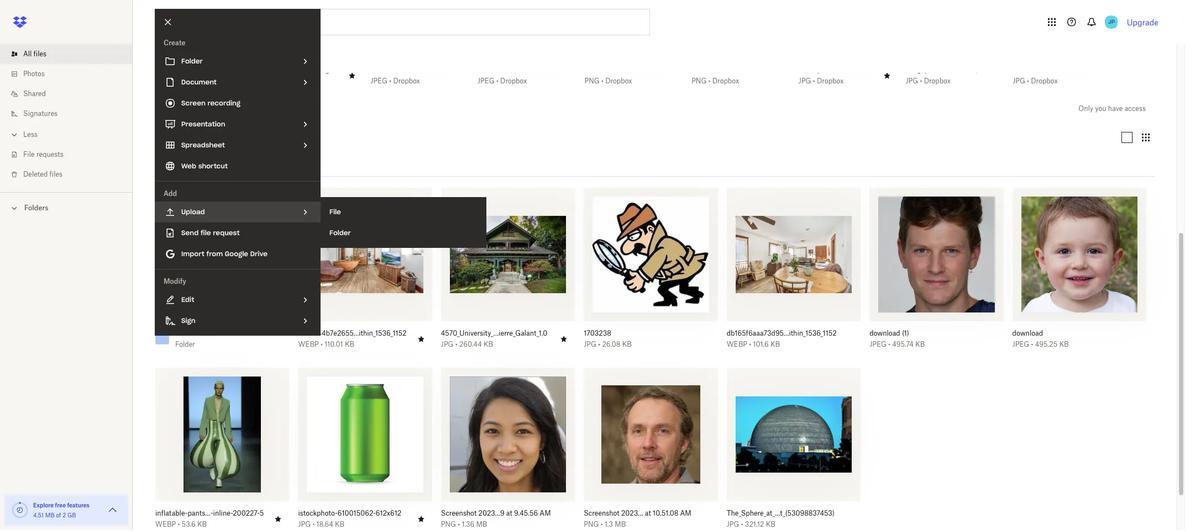 Task type: vqa. For each thing, say whether or not it's contained in the screenshot.


Task type: describe. For each thing, give the bounding box(es) containing it.
folder inside menu item
[[181, 57, 203, 65]]

1.3
[[605, 521, 613, 529]]

shared link
[[9, 84, 133, 104]]

presentation
[[181, 120, 225, 128]]

screenshot 2023…9 at 9.45.56 am button
[[441, 510, 551, 519]]

• inside db165f6aaa73d95…ithin_1536_1152 webp • 101.6 kb
[[749, 341, 751, 349]]

• inside 4570_unive…galant_1.0 jpg • dropbox
[[278, 77, 280, 85]]

menu containing file
[[321, 197, 487, 248]]

google
[[225, 250, 248, 258]]

• inside 1703238 jpg • 26.08 kb
[[598, 341, 600, 349]]

screensho…9.45.56 am button
[[585, 66, 660, 74]]

jpg • dropbox button for 4570_unive…galant_1.0
[[264, 77, 339, 85]]

inflatable-pants…-inline-200227-5 button
[[155, 510, 265, 519]]

request
[[213, 229, 240, 237]]

file, download (1).jpeg row
[[865, 188, 1004, 357]]

send file request menu item
[[155, 223, 321, 244]]

screensho…9.45.56 am png • dropbox
[[585, 66, 660, 85]]

webp inside the inflatable-pants…-inline-200227-5 webp • 53.6 kb
[[155, 521, 176, 529]]

list containing all files
[[0, 38, 133, 192]]

send file request
[[181, 229, 240, 237]]

53.6
[[182, 521, 196, 529]]

upgrade
[[1127, 17, 1159, 27]]

deleted files
[[23, 170, 63, 179]]

close image
[[159, 13, 177, 31]]

png • dropbox
[[692, 77, 739, 85]]

dropbox inside 4570_unive…galant_1.0 jpg • dropbox
[[282, 77, 309, 85]]

all files inside all files link
[[23, 50, 47, 58]]

mb for png • 1.36 mb
[[476, 521, 487, 529]]

only you have access
[[1079, 104, 1146, 113]]

kb for 1703238 jpg • 26.08 kb
[[622, 341, 632, 349]]

db165f6aaa73d95…ithin_1536_1152 webp • 101.6 kb
[[727, 329, 837, 349]]

web shortcut menu item
[[155, 156, 321, 177]]

deleted files link
[[9, 165, 133, 185]]

2 horizontal spatial files
[[170, 102, 191, 115]]

quota usage element
[[11, 502, 29, 520]]

document
[[181, 78, 217, 86]]

10.51.08
[[653, 510, 678, 518]]

from for import
[[207, 250, 223, 258]]

inflatable-pants…-inline-200227-5 webp • 53.6 kb
[[155, 510, 264, 529]]

deleted
[[23, 170, 48, 179]]

recents
[[164, 133, 189, 142]]

secret for secret files folder
[[175, 329, 196, 338]]

jpeg inside download (1) jpeg • dropbox
[[478, 77, 495, 85]]

file for file
[[329, 208, 341, 216]]

mb inside explore free features 4.51 mb of 2 gb
[[45, 512, 54, 519]]

png inside the screenshot 2023… at 10.51.08 am png • 1.3 mb
[[584, 521, 599, 529]]

free
[[55, 503, 66, 509]]

only
[[1079, 104, 1094, 113]]

file, download.jpeg row
[[1008, 188, 1147, 357]]

download for download (1) jpeg • dropbox
[[478, 66, 508, 74]]

signatures
[[23, 109, 58, 118]]

folder, secret files row
[[151, 188, 289, 357]]

screen recording menu item
[[155, 93, 321, 114]]

have
[[1108, 104, 1123, 113]]

file, istockphoto-610015062-612x612.jpg row
[[294, 368, 432, 531]]

52f9044b7e2655…ithin_1536_1152 button
[[298, 329, 408, 338]]

jpg inside 1703238 jpg • 26.08 kb
[[584, 341, 597, 349]]

suggested from your activity
[[154, 50, 260, 60]]

26.08
[[602, 341, 621, 349]]

file, 1703238.jpg row
[[580, 188, 718, 357]]

name
[[155, 160, 177, 170]]

file, screenshot 2023-11-13 at 10.51.08 am.png row
[[580, 368, 718, 531]]

jpg • dropbox button for istockphot…62-
[[799, 77, 874, 85]]

file, 52f9044b7e2655d26eb85c0b2abdc392-uncropped_scaled_within_1536_1152.webp row
[[294, 188, 432, 357]]

dropbox inside download (1) jpeg • dropbox
[[500, 77, 527, 85]]

pants…-
[[188, 510, 213, 518]]

• inside istockphot…62-612x612 jpg • dropbox
[[813, 77, 815, 85]]

610015062-
[[338, 510, 376, 518]]

jpg inside "4570_university_…ierre_galant_1.0 jpg • 260.44 kb"
[[441, 341, 454, 349]]

all files list item
[[0, 44, 133, 64]]

1 vertical spatial all files
[[155, 102, 191, 115]]

file, the_sphere_at_the_venetian_resort_(53098837453).jpg row
[[722, 368, 861, 531]]

jpg inside the_spher…98837453) jpg • dropbox
[[906, 77, 918, 85]]

the_sphere_at_…t_(53098837453)
[[727, 510, 835, 518]]

jpg inside 4570_unive…galant_1.0 jpg • dropbox
[[264, 77, 276, 85]]

png inside the screenshot 2023…9 at 9.45.56 am png • 1.36 mb
[[441, 521, 456, 529]]

(1) for 495.74
[[902, 329, 909, 338]]

menu containing create
[[155, 9, 321, 336]]

dropbox inside istockphot…62-612x612 jpg • dropbox
[[817, 77, 844, 85]]

52f9044b7e2655…ithin_1536_1152 webp • 110.01 kb
[[298, 329, 407, 349]]

kb for 52f9044b7e2655…ithin_1536_1152 webp • 110.01 kb
[[345, 341, 354, 349]]

document menu item
[[155, 72, 321, 93]]

from for suggested
[[196, 50, 213, 60]]

your
[[216, 50, 232, 60]]

file
[[201, 229, 211, 237]]

495.74
[[892, 341, 914, 349]]

download button for download jpeg • dropbox
[[371, 66, 446, 74]]

101.6
[[753, 341, 769, 349]]

260.44
[[459, 341, 482, 349]]

download for download (1) jpeg • 495.74 kb
[[870, 329, 900, 338]]

the_sphere_at_…t_(53098837453) button
[[727, 510, 837, 519]]

webp for webp • 101.6 kb
[[727, 341, 747, 349]]

6 dropbox from the left
[[713, 77, 739, 85]]

4 jpg • dropbox button from the left
[[1013, 77, 1088, 85]]

gb
[[67, 512, 76, 519]]

png inside screensho…9.45.56 am png • dropbox
[[585, 77, 600, 85]]

recording
[[208, 99, 241, 107]]

4570_unive…galant_1.0
[[264, 66, 337, 74]]

jpeg inside download jpeg • dropbox
[[371, 77, 388, 85]]

9 dropbox from the left
[[1031, 77, 1058, 85]]

at for 9.45.56
[[506, 510, 512, 518]]

istockphot…62-612x612 jpg • dropbox
[[799, 66, 873, 85]]

• inside secret files folder • dropbox
[[198, 77, 200, 85]]

• inside download (1) jpeg • 495.74 kb
[[888, 341, 891, 349]]

495.25
[[1035, 341, 1058, 349]]

download (1) jpeg • 495.74 kb
[[870, 329, 925, 349]]

52f9044b7e2655…ithin_1536_1152
[[298, 329, 407, 338]]

secret files button for secret files folder
[[175, 329, 269, 338]]

• inside the screenshot 2023…9 at 9.45.56 am png • 1.36 mb
[[458, 521, 460, 529]]

folder inside secret files folder
[[175, 341, 195, 349]]

modify
[[164, 278, 186, 286]]

presentation menu item
[[155, 114, 321, 135]]

webp for webp • 110.01 kb
[[298, 341, 319, 349]]

dropbox inside screensho…9.45.56 am png • dropbox
[[605, 77, 632, 85]]

photos link
[[9, 64, 133, 84]]

you
[[1095, 104, 1107, 113]]

web
[[181, 162, 196, 170]]

file requests
[[23, 150, 63, 159]]

dropbox inside download jpeg • dropbox
[[393, 77, 420, 85]]

file, 4570_university_ave____pierre_galant_1.0.jpg row
[[437, 188, 575, 357]]

starred button
[[202, 129, 244, 147]]

kb inside istockphoto-610015062-612x612 jpg • 18.64 kb
[[335, 521, 345, 529]]

1 png • dropbox button from the left
[[585, 77, 660, 85]]

kb for download jpeg • 495.25 kb
[[1059, 341, 1069, 349]]

create
[[164, 39, 186, 47]]

db165f6aaa73d95…ithin_1536_1152 button
[[727, 329, 837, 338]]

200227-
[[233, 510, 260, 518]]

4570_unive…galant_1.0 jpg • dropbox
[[264, 66, 337, 85]]

secret files folder • dropbox
[[176, 66, 229, 85]]

upload
[[181, 208, 205, 216]]

screen
[[181, 99, 206, 107]]

less
[[23, 130, 38, 139]]

screenshot 2023… at 10.51.08 am button
[[584, 510, 694, 519]]

4570_university_…ierre_galant_1.0 jpg • 260.44 kb
[[441, 329, 548, 349]]

file, inflatable-pants-today-inline-200227-5.webp row
[[151, 368, 289, 531]]

screensho…9.45.56
[[585, 66, 647, 74]]

download (1) jpeg • dropbox
[[478, 66, 527, 85]]

starred
[[211, 133, 235, 142]]

dropbox inside the_spher…98837453) jpg • dropbox
[[924, 77, 951, 85]]

png inside button
[[692, 77, 707, 85]]



Task type: locate. For each thing, give the bounding box(es) containing it.
0 vertical spatial all
[[23, 50, 32, 58]]

files for all files link
[[33, 50, 47, 58]]

1 horizontal spatial mb
[[476, 521, 487, 529]]

dropbox inside secret files folder • dropbox
[[202, 77, 229, 85]]

1.36
[[462, 521, 474, 529]]

download (1) button for download (1) jpeg • dropbox
[[478, 66, 553, 74]]

istockphoto-
[[298, 510, 338, 518]]

istockphot…62-
[[799, 66, 848, 74]]

mb right 1.3
[[615, 521, 626, 529]]

upload menu item
[[155, 202, 321, 223]]

1 horizontal spatial all
[[155, 102, 167, 115]]

secret up document
[[176, 66, 197, 74]]

• inside download (1) jpeg • dropbox
[[496, 77, 499, 85]]

kb inside download jpeg • 495.25 kb
[[1059, 341, 1069, 349]]

0 vertical spatial secret
[[176, 66, 197, 74]]

0 vertical spatial download button
[[371, 66, 446, 74]]

am for screenshot 2023…9 at 9.45.56 am
[[540, 510, 551, 518]]

1 horizontal spatial file
[[329, 208, 341, 216]]

spreadsheet
[[181, 141, 225, 149]]

0 horizontal spatial at
[[506, 510, 512, 518]]

files for secret files folder • dropbox
[[199, 66, 213, 74]]

kb right the 26.08 at the bottom
[[622, 341, 632, 349]]

1 horizontal spatial am
[[649, 66, 660, 74]]

files
[[199, 66, 213, 74], [198, 329, 212, 338]]

0 horizontal spatial download (1) button
[[478, 66, 553, 74]]

all up recents
[[155, 102, 167, 115]]

1 vertical spatial files
[[170, 102, 191, 115]]

all inside list item
[[23, 50, 32, 58]]

• inside download jpeg • 495.25 kb
[[1031, 341, 1034, 349]]

1703238 button
[[584, 329, 694, 338]]

2 at from the left
[[645, 510, 651, 518]]

jpg • dropbox button down the_spher…98837453) button
[[906, 77, 981, 85]]

2 screenshot from the left
[[584, 510, 620, 518]]

2 png • dropbox button from the left
[[692, 77, 767, 85]]

at inside the screenshot 2023…9 at 9.45.56 am png • 1.36 mb
[[506, 510, 512, 518]]

explore
[[33, 503, 54, 509]]

4570_university_…ierre_galant_1.0 button
[[441, 329, 551, 338]]

all up photos
[[23, 50, 32, 58]]

3 dropbox from the left
[[393, 77, 420, 85]]

kb down the_sphere_at_…t_(53098837453)
[[766, 521, 776, 529]]

secret files button down sign
[[175, 329, 269, 338]]

kb inside db165f6aaa73d95…ithin_1536_1152 webp • 101.6 kb
[[771, 341, 780, 349]]

menu
[[155, 9, 321, 336], [321, 197, 487, 248]]

download button inside row
[[1013, 329, 1122, 338]]

download inside download jpeg • dropbox
[[371, 66, 401, 74]]

dropbox
[[202, 77, 229, 85], [282, 77, 309, 85], [393, 77, 420, 85], [500, 77, 527, 85], [605, 77, 632, 85], [713, 77, 739, 85], [817, 77, 844, 85], [924, 77, 951, 85], [1031, 77, 1058, 85]]

send
[[181, 229, 199, 237]]

kb down pants…-
[[197, 521, 207, 529]]

0 vertical spatial files
[[33, 50, 47, 58]]

4570_unive…galant_1.0 button
[[264, 66, 339, 74]]

secret files button inside row
[[175, 329, 269, 338]]

0 horizontal spatial all files
[[23, 50, 47, 58]]

screenshot 2023…9 at 9.45.56 am png • 1.36 mb
[[441, 510, 551, 529]]

0 horizontal spatial png • dropbox button
[[585, 77, 660, 85]]

1 horizontal spatial all files
[[155, 102, 191, 115]]

istockphoto-610015062-612x612 button
[[298, 510, 408, 519]]

1 horizontal spatial webp
[[298, 341, 319, 349]]

0 horizontal spatial files
[[33, 50, 47, 58]]

• inside the_sphere_at_…t_(53098837453) jpg • 321.12 kb
[[741, 521, 743, 529]]

png • dropbox button
[[585, 77, 660, 85], [692, 77, 767, 85]]

am inside the screenshot 2023… at 10.51.08 am png • 1.3 mb
[[680, 510, 691, 518]]

0 vertical spatial (1)
[[510, 66, 517, 74]]

1 vertical spatial files
[[198, 329, 212, 338]]

1 horizontal spatial download (1) button
[[870, 329, 979, 338]]

download jpeg • dropbox
[[371, 66, 420, 85]]

kb right 495.25
[[1059, 341, 1069, 349]]

download (1) button for download (1) jpeg • 495.74 kb
[[870, 329, 979, 338]]

1 vertical spatial download (1) button
[[870, 329, 979, 338]]

0 horizontal spatial file
[[23, 150, 35, 159]]

features
[[67, 503, 89, 509]]

5
[[260, 510, 264, 518]]

am right 9.45.56
[[540, 510, 551, 518]]

1 horizontal spatial 612x612
[[848, 66, 873, 74]]

kb inside the_sphere_at_…t_(53098837453) jpg • 321.12 kb
[[766, 521, 776, 529]]

folders
[[24, 204, 48, 212]]

1 jpeg • dropbox button from the left
[[371, 77, 446, 85]]

secret files folder
[[175, 329, 212, 349]]

kb for db165f6aaa73d95…ithin_1536_1152 webp • 101.6 kb
[[771, 341, 780, 349]]

all files up photos
[[23, 50, 47, 58]]

access
[[1125, 104, 1146, 113]]

2 jpg • dropbox button from the left
[[799, 77, 874, 85]]

mb left of
[[45, 512, 54, 519]]

1703238
[[584, 329, 611, 338]]

am inside the screenshot 2023…9 at 9.45.56 am png • 1.36 mb
[[540, 510, 551, 518]]

2 vertical spatial files
[[50, 170, 63, 179]]

kb inside "4570_university_…ierre_galant_1.0 jpg • 260.44 kb"
[[484, 341, 493, 349]]

612x612
[[848, 66, 873, 74], [376, 510, 401, 518]]

• inside "4570_university_…ierre_galant_1.0 jpg • 260.44 kb"
[[455, 341, 458, 349]]

files inside list item
[[33, 50, 47, 58]]

mb inside the screenshot 2023… at 10.51.08 am png • 1.3 mb
[[615, 521, 626, 529]]

all files link
[[9, 44, 133, 64]]

inflatable-
[[155, 510, 188, 518]]

• inside istockphoto-610015062-612x612 jpg • 18.64 kb
[[313, 521, 315, 529]]

file
[[23, 150, 35, 159], [329, 208, 341, 216]]

screenshot inside the screenshot 2023…9 at 9.45.56 am png • 1.36 mb
[[441, 510, 477, 518]]

istockphot…62-612x612 button
[[799, 66, 874, 74]]

upgrade link
[[1127, 17, 1159, 27]]

0 horizontal spatial (1)
[[510, 66, 517, 74]]

secret
[[176, 66, 197, 74], [175, 329, 196, 338]]

edit
[[181, 296, 194, 304]]

activity
[[234, 50, 260, 60]]

signatures link
[[9, 104, 133, 124]]

download
[[371, 66, 401, 74], [478, 66, 508, 74], [870, 329, 900, 338], [1013, 329, 1043, 338]]

file, screenshot 2023-10-19 at 9.45.56 am.png row
[[437, 368, 575, 531]]

1 dropbox from the left
[[202, 77, 229, 85]]

screenshot for 1.36
[[441, 510, 477, 518]]

4 dropbox from the left
[[500, 77, 527, 85]]

0 horizontal spatial all
[[23, 50, 32, 58]]

4570_university_…ierre_galant_1.0
[[441, 329, 548, 338]]

am right 10.51.08
[[680, 510, 691, 518]]

kb inside the inflatable-pants…-inline-200227-5 webp • 53.6 kb
[[197, 521, 207, 529]]

jpg inside istockphoto-610015062-612x612 jpg • 18.64 kb
[[298, 521, 311, 529]]

jpeg inside download (1) jpeg • 495.74 kb
[[870, 341, 887, 349]]

folder • dropbox button
[[176, 77, 236, 85]]

am inside screensho…9.45.56 am png • dropbox
[[649, 66, 660, 74]]

screenshot inside the screenshot 2023… at 10.51.08 am png • 1.3 mb
[[584, 510, 620, 518]]

1 horizontal spatial (1)
[[902, 329, 909, 338]]

0 horizontal spatial am
[[540, 510, 551, 518]]

0 vertical spatial from
[[196, 50, 213, 60]]

sign
[[181, 317, 195, 325]]

3 jpg • dropbox button from the left
[[906, 77, 981, 85]]

screenshot up 1.3
[[584, 510, 620, 518]]

shared
[[23, 90, 46, 98]]

files inside secret files folder
[[198, 329, 212, 338]]

1 horizontal spatial files
[[50, 170, 63, 179]]

download for download jpeg • dropbox
[[371, 66, 401, 74]]

at inside the screenshot 2023… at 10.51.08 am png • 1.3 mb
[[645, 510, 651, 518]]

am right screensho…9.45.56
[[649, 66, 660, 74]]

secret files button up folder • dropbox button
[[176, 66, 236, 74]]

suggested
[[154, 50, 194, 60]]

files up presentation
[[170, 102, 191, 115]]

1 screenshot from the left
[[441, 510, 477, 518]]

1 horizontal spatial at
[[645, 510, 651, 518]]

all
[[23, 50, 32, 58], [155, 102, 167, 115]]

import
[[181, 250, 204, 258]]

files for secret files folder
[[198, 329, 212, 338]]

at right the 2023…
[[645, 510, 651, 518]]

folder inside secret files folder • dropbox
[[176, 77, 196, 85]]

0 vertical spatial secret files button
[[176, 66, 236, 74]]

webp left 110.01
[[298, 341, 319, 349]]

0 vertical spatial download (1) button
[[478, 66, 553, 74]]

file for file requests
[[23, 150, 35, 159]]

0 horizontal spatial 612x612
[[376, 510, 401, 518]]

1 vertical spatial from
[[207, 250, 223, 258]]

2023…
[[621, 510, 643, 518]]

jpg • dropbox button down 4570_unive…galant_1.0 button
[[264, 77, 339, 85]]

kb inside '52f9044b7e2655…ithin_1536_1152 webp • 110.01 kb'
[[345, 341, 354, 349]]

0 vertical spatial file
[[23, 150, 35, 159]]

kb down db165f6aaa73d95…ithin_1536_1152 button
[[771, 341, 780, 349]]

612x612 inside istockphot…62-612x612 jpg • dropbox
[[848, 66, 873, 74]]

from down send file request
[[207, 250, 223, 258]]

1 horizontal spatial download button
[[1013, 329, 1122, 338]]

drive
[[250, 250, 268, 258]]

files up photos
[[33, 50, 47, 58]]

0 vertical spatial 612x612
[[848, 66, 873, 74]]

download jpeg • 495.25 kb
[[1013, 329, 1069, 349]]

0 horizontal spatial mb
[[45, 512, 54, 519]]

screenshot
[[441, 510, 477, 518], [584, 510, 620, 518]]

1 vertical spatial all
[[155, 102, 167, 115]]

from
[[196, 50, 213, 60], [207, 250, 223, 258]]

7 dropbox from the left
[[817, 77, 844, 85]]

secret for secret files folder • dropbox
[[176, 66, 197, 74]]

1 vertical spatial download button
[[1013, 329, 1122, 338]]

(1) inside download (1) jpeg • dropbox
[[510, 66, 517, 74]]

1 vertical spatial secret files button
[[175, 329, 269, 338]]

webp left the 101.6 at the right of page
[[727, 341, 747, 349]]

• inside '52f9044b7e2655…ithin_1536_1152 webp • 110.01 kb'
[[321, 341, 323, 349]]

• inside download jpeg • dropbox
[[389, 77, 392, 85]]

0 horizontal spatial download button
[[371, 66, 446, 74]]

name button
[[155, 159, 248, 172]]

2023…9
[[479, 510, 505, 518]]

the_spher…98837453) button
[[906, 66, 981, 74]]

at left 9.45.56
[[506, 510, 512, 518]]

import from google drive
[[181, 250, 268, 258]]

secret inside secret files folder • dropbox
[[176, 66, 197, 74]]

kb right 495.74 at the bottom
[[916, 341, 925, 349]]

2 horizontal spatial mb
[[615, 521, 626, 529]]

1 horizontal spatial png • dropbox button
[[692, 77, 767, 85]]

1 vertical spatial 612x612
[[376, 510, 401, 518]]

jpeg • dropbox button for download (1)
[[478, 77, 553, 85]]

mb for png • 1.3 mb
[[615, 521, 626, 529]]

• inside the inflatable-pants…-inline-200227-5 webp • 53.6 kb
[[178, 521, 180, 529]]

webp inside '52f9044b7e2655…ithin_1536_1152 webp • 110.01 kb'
[[298, 341, 319, 349]]

webp inside db165f6aaa73d95…ithin_1536_1152 webp • 101.6 kb
[[727, 341, 747, 349]]

jpg inside the_sphere_at_…t_(53098837453) jpg • 321.12 kb
[[727, 521, 739, 529]]

am for screenshot 2023… at 10.51.08 am
[[680, 510, 691, 518]]

2 horizontal spatial am
[[680, 510, 691, 518]]

photos
[[23, 70, 45, 78]]

•
[[198, 77, 200, 85], [278, 77, 280, 85], [389, 77, 392, 85], [496, 77, 499, 85], [601, 77, 604, 85], [709, 77, 711, 85], [813, 77, 815, 85], [920, 77, 922, 85], [1027, 77, 1029, 85], [321, 341, 323, 349], [455, 341, 458, 349], [598, 341, 600, 349], [749, 341, 751, 349], [888, 341, 891, 349], [1031, 341, 1034, 349], [178, 521, 180, 529], [313, 521, 315, 529], [458, 521, 460, 529], [601, 521, 603, 529], [741, 521, 743, 529]]

spreadsheet menu item
[[155, 135, 321, 156]]

secret down sign
[[175, 329, 196, 338]]

2 horizontal spatial webp
[[727, 341, 747, 349]]

recents button
[[155, 129, 198, 147]]

download inside download (1) jpeg • 495.74 kb
[[870, 329, 900, 338]]

1 vertical spatial secret
[[175, 329, 196, 338]]

webp down inflatable-
[[155, 521, 176, 529]]

download inside download jpeg • 495.25 kb
[[1013, 329, 1043, 338]]

jpg • dropbox button up only
[[1013, 77, 1088, 85]]

612x612 inside istockphoto-610015062-612x612 jpg • 18.64 kb
[[376, 510, 401, 518]]

screenshot up 1.36
[[441, 510, 477, 518]]

(1) for dropbox
[[510, 66, 517, 74]]

download inside download (1) jpeg • dropbox
[[478, 66, 508, 74]]

0 horizontal spatial jpeg • dropbox button
[[371, 77, 446, 85]]

jpg • dropbox button for the_spher…98837453)
[[906, 77, 981, 85]]

8 dropbox from the left
[[924, 77, 951, 85]]

edit menu item
[[155, 290, 321, 311]]

jpeg • dropbox button for download
[[371, 77, 446, 85]]

list
[[0, 38, 133, 192]]

1 horizontal spatial jpeg • dropbox button
[[478, 77, 553, 85]]

less image
[[9, 129, 20, 140]]

dropbox image
[[9, 11, 31, 33]]

folder menu item
[[155, 51, 321, 72]]

5 dropbox from the left
[[605, 77, 632, 85]]

kb for 4570_university_…ierre_galant_1.0 jpg • 260.44 kb
[[484, 341, 493, 349]]

kb for the_sphere_at_…t_(53098837453) jpg • 321.12 kb
[[766, 521, 776, 529]]

files for deleted files link
[[50, 170, 63, 179]]

mb inside the screenshot 2023…9 at 9.45.56 am png • 1.36 mb
[[476, 521, 487, 529]]

• inside the screenshot 2023… at 10.51.08 am png • 1.3 mb
[[601, 521, 603, 529]]

2 jpeg • dropbox button from the left
[[478, 77, 553, 85]]

(1) inside download (1) jpeg • 495.74 kb
[[902, 329, 909, 338]]

secret files button
[[176, 66, 236, 74], [175, 329, 269, 338]]

download (1) button inside row
[[870, 329, 979, 338]]

kb right 18.64
[[335, 521, 345, 529]]

download (1) button
[[478, 66, 553, 74], [870, 329, 979, 338]]

9.45.56
[[514, 510, 538, 518]]

from left your
[[196, 50, 213, 60]]

kb inside 1703238 jpg • 26.08 kb
[[622, 341, 632, 349]]

1 vertical spatial (1)
[[902, 329, 909, 338]]

files right deleted
[[50, 170, 63, 179]]

jpg • dropbox button down istockphot…62-612x612 button at the right of the page
[[799, 77, 874, 85]]

110.01
[[325, 341, 343, 349]]

sign menu item
[[155, 311, 321, 332]]

file, db165f6aaa73d95c9004256537e7037b-uncropped_scaled_within_1536_1152.webp row
[[722, 188, 861, 357]]

files up folder • dropbox button
[[199, 66, 213, 74]]

jpg inside istockphot…62-612x612 jpg • dropbox
[[799, 77, 811, 85]]

0 vertical spatial files
[[199, 66, 213, 74]]

2 dropbox from the left
[[282, 77, 309, 85]]

18.64
[[317, 521, 333, 529]]

file requests link
[[9, 145, 133, 165]]

(1)
[[510, 66, 517, 74], [902, 329, 909, 338]]

import from google drive menu item
[[155, 244, 321, 265]]

the_sphere_at_…t_(53098837453) jpg • 321.12 kb
[[727, 510, 835, 529]]

webp
[[298, 341, 319, 349], [727, 341, 747, 349], [155, 521, 176, 529]]

1 jpg • dropbox button from the left
[[264, 77, 339, 85]]

download button for download jpeg • 495.25 kb
[[1013, 329, 1122, 338]]

db165f6aaa73d95…ithin_1536_1152
[[727, 329, 837, 338]]

jpeg inside download jpeg • 495.25 kb
[[1013, 341, 1030, 349]]

2
[[63, 512, 66, 519]]

requests
[[36, 150, 63, 159]]

321.12
[[745, 521, 764, 529]]

files inside secret files folder • dropbox
[[199, 66, 213, 74]]

kb inside download (1) jpeg • 495.74 kb
[[916, 341, 925, 349]]

• inside the_spher…98837453) jpg • dropbox
[[920, 77, 922, 85]]

all files up recents
[[155, 102, 191, 115]]

0 horizontal spatial screenshot
[[441, 510, 477, 518]]

• inside screensho…9.45.56 am png • dropbox
[[601, 77, 604, 85]]

download for download jpeg • 495.25 kb
[[1013, 329, 1043, 338]]

1 at from the left
[[506, 510, 512, 518]]

from inside menu item
[[207, 250, 223, 258]]

kb down 52f9044b7e2655…ithin_1536_1152 button
[[345, 341, 354, 349]]

mb right 1.36
[[476, 521, 487, 529]]

folders button
[[0, 200, 133, 216]]

0 horizontal spatial webp
[[155, 521, 176, 529]]

1703238 jpg • 26.08 kb
[[584, 329, 632, 349]]

1 horizontal spatial screenshot
[[584, 510, 620, 518]]

files down edit menu item in the bottom of the page
[[198, 329, 212, 338]]

screenshot for 1.3
[[584, 510, 620, 518]]

inline-
[[213, 510, 233, 518]]

mb
[[45, 512, 54, 519], [476, 521, 487, 529], [615, 521, 626, 529]]

kb down 4570_university_…ierre_galant_1.0
[[484, 341, 493, 349]]

0 vertical spatial all files
[[23, 50, 47, 58]]

secret inside secret files folder
[[175, 329, 196, 338]]

4.51
[[33, 512, 44, 519]]

at for 10.51.08
[[645, 510, 651, 518]]

secret files button for secret files folder • dropbox
[[176, 66, 236, 74]]

1 vertical spatial file
[[329, 208, 341, 216]]



